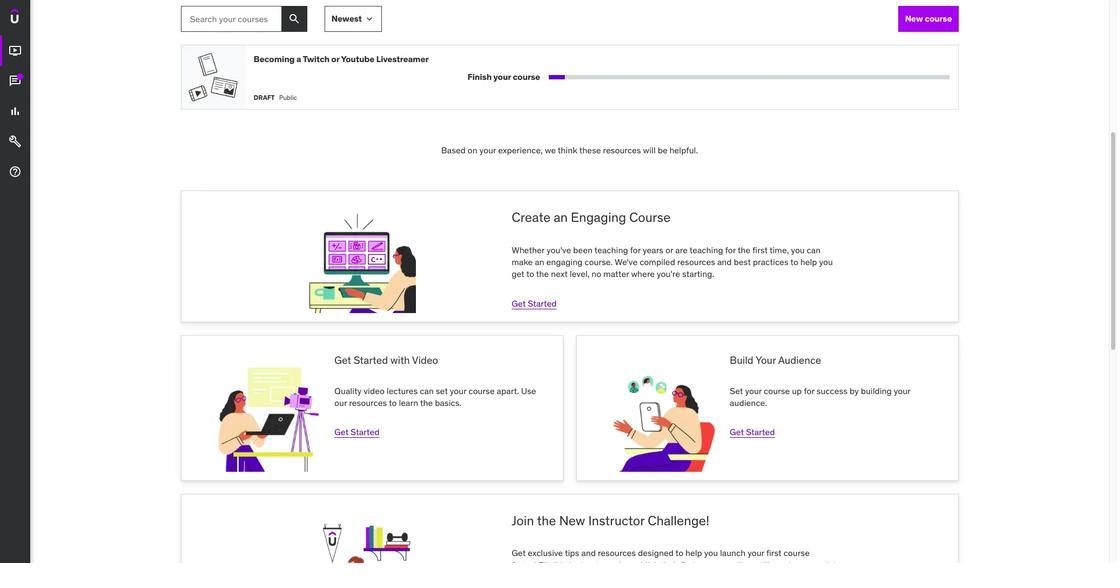 Task type: vqa. For each thing, say whether or not it's contained in the screenshot.
the All
no



Task type: locate. For each thing, give the bounding box(es) containing it.
get
[[512, 269, 525, 280]]

2 vertical spatial medium image
[[9, 135, 22, 148]]

get started link
[[512, 298, 557, 309], [335, 427, 380, 438], [730, 427, 775, 438]]

becoming a twitch or youtube livestreamer
[[254, 53, 429, 64]]

your inside quality video lectures can set your course apart. use our resources to learn the basics.
[[450, 386, 467, 396]]

course inside quality video lectures can set your course apart. use our resources to learn the basics.
[[469, 386, 495, 396]]

newest button
[[324, 6, 382, 32]]

whether you've been teaching for years or are teaching for the first time, you can make an engaging course. we've compiled resources and best practices to help you get to the next level, no matter where you're starting.
[[512, 245, 833, 280]]

get started link for get
[[335, 427, 380, 438]]

0 horizontal spatial for
[[630, 245, 641, 255]]

0 horizontal spatial a
[[297, 53, 301, 64]]

the inside quality video lectures can set your course apart. use our resources to learn the basics.
[[420, 398, 433, 408]]

udemy image
[[11, 9, 60, 27]]

1 vertical spatial you
[[819, 257, 833, 267]]

2 teaching from the left
[[690, 245, 723, 255]]

started for get
[[351, 427, 380, 438]]

no
[[592, 269, 602, 280]]

or
[[331, 53, 340, 64], [666, 245, 673, 255]]

2 horizontal spatial get started
[[730, 427, 775, 438]]

medium image
[[9, 44, 22, 57], [9, 105, 22, 118], [9, 135, 22, 148]]

for
[[630, 245, 641, 255], [725, 245, 736, 255], [804, 386, 815, 396]]

next
[[551, 269, 568, 280]]

practices
[[753, 257, 789, 267]]

first right their
[[681, 560, 696, 564]]

1 medium image from the top
[[9, 75, 22, 88]]

started down audience. at bottom right
[[746, 427, 775, 438]]

will
[[643, 145, 656, 155], [757, 560, 770, 564]]

0 horizontal spatial can
[[420, 386, 434, 396]]

0 vertical spatial medium image
[[9, 75, 22, 88]]

finish
[[468, 71, 492, 82]]

make
[[512, 257, 533, 267]]

tips
[[565, 548, 579, 559]]

for inside set your course up for success by building your audience.
[[804, 386, 815, 396]]

get started with video
[[335, 354, 438, 367]]

think
[[558, 145, 578, 155]]

get
[[512, 298, 526, 309], [335, 354, 351, 367], [335, 427, 349, 438], [730, 427, 744, 438], [512, 548, 526, 559]]

0 horizontal spatial get started link
[[335, 427, 380, 438]]

started down the video
[[351, 427, 380, 438]]

course inside set your course up for success by building your audience.
[[764, 386, 790, 396]]

time,
[[770, 245, 789, 255]]

0 vertical spatial new
[[905, 13, 923, 24]]

get started link down our
[[335, 427, 380, 438]]

we've
[[615, 257, 638, 267]]

help down challenge!
[[686, 548, 702, 559]]

1 vertical spatial medium image
[[9, 105, 22, 118]]

course inside 'button'
[[925, 13, 952, 24]]

get down audience. at bottom right
[[730, 427, 744, 438]]

get up faster!
[[512, 548, 526, 559]]

1 horizontal spatial an
[[554, 209, 568, 226]]

or right twitch
[[331, 53, 340, 64]]

to up their
[[676, 548, 684, 559]]

new inside 'button'
[[905, 13, 923, 24]]

help right practices in the top of the page
[[801, 257, 817, 267]]

0 horizontal spatial or
[[331, 53, 340, 64]]

0 horizontal spatial on
[[468, 145, 478, 155]]

1 vertical spatial can
[[420, 386, 434, 396]]

for up best
[[725, 245, 736, 255]]

video
[[364, 386, 385, 396]]

for for build your audience
[[804, 386, 815, 396]]

on
[[468, 145, 478, 155], [726, 560, 736, 564]]

get started down audience. at bottom right
[[730, 427, 775, 438]]

0 vertical spatial you
[[791, 245, 805, 255]]

been
[[573, 245, 593, 255]]

1 vertical spatial on
[[726, 560, 736, 564]]

lectures
[[387, 386, 418, 396]]

quality
[[335, 386, 362, 396]]

1 vertical spatial help
[[686, 548, 702, 559]]

get down get
[[512, 298, 526, 309]]

resources
[[603, 145, 641, 155], [677, 257, 715, 267], [349, 398, 387, 408], [598, 548, 636, 559]]

quality video lectures can set your course apart. use our resources to learn the basics.
[[335, 386, 536, 408]]

will inside get exclusive tips and resources designed to help you launch your first course faster! eligible instructors who publish their first course on time will receive a specia
[[757, 560, 770, 564]]

teaching up course.
[[595, 245, 628, 255]]

course.
[[585, 257, 613, 267]]

get for create an engaging course
[[512, 298, 526, 309]]

teaching
[[595, 245, 628, 255], [690, 245, 723, 255]]

1 vertical spatial a
[[802, 560, 806, 564]]

get started
[[512, 298, 557, 309], [335, 427, 380, 438], [730, 427, 775, 438]]

an right create
[[554, 209, 568, 226]]

can inside quality video lectures can set your course apart. use our resources to learn the basics.
[[420, 386, 434, 396]]

0 vertical spatial can
[[807, 245, 821, 255]]

basics.
[[435, 398, 462, 408]]

1 vertical spatial medium image
[[9, 165, 22, 178]]

teaching right are
[[690, 245, 723, 255]]

time
[[738, 560, 755, 564]]

course
[[925, 13, 952, 24], [620, 70, 653, 83], [513, 71, 540, 82], [469, 386, 495, 396], [764, 386, 790, 396], [784, 548, 810, 559], [698, 560, 724, 564]]

0 vertical spatial medium image
[[9, 44, 22, 57]]

for right up
[[804, 386, 815, 396]]

an down whether
[[535, 257, 544, 267]]

get started link down audience. at bottom right
[[730, 427, 775, 438]]

an
[[554, 209, 568, 226], [535, 257, 544, 267]]

resources down the video
[[349, 398, 387, 408]]

1 vertical spatial or
[[666, 245, 673, 255]]

1 horizontal spatial help
[[801, 257, 817, 267]]

first for join the new instructor challenge!
[[767, 548, 782, 559]]

1 vertical spatial will
[[757, 560, 770, 564]]

get exclusive tips and resources designed to help you launch your first course faster! eligible instructors who publish their first course on time will receive a specia
[[512, 548, 836, 564]]

your up basics.
[[450, 386, 467, 396]]

for up "we've"
[[630, 245, 641, 255]]

1 vertical spatial first
[[767, 548, 782, 559]]

can
[[807, 245, 821, 255], [420, 386, 434, 396]]

set
[[436, 386, 448, 396]]

to down the lectures
[[389, 398, 397, 408]]

0 vertical spatial first
[[753, 245, 768, 255]]

1 horizontal spatial teaching
[[690, 245, 723, 255]]

medium image
[[9, 75, 22, 88], [9, 165, 22, 178]]

and
[[718, 257, 732, 267], [582, 548, 596, 559]]

and left best
[[718, 257, 732, 267]]

1 horizontal spatial can
[[807, 245, 821, 255]]

0 horizontal spatial you
[[704, 548, 718, 559]]

you've
[[547, 245, 571, 255]]

to
[[791, 257, 799, 267], [527, 269, 534, 280], [389, 398, 397, 408], [676, 548, 684, 559]]

help
[[801, 257, 817, 267], [686, 548, 702, 559]]

started
[[528, 298, 557, 309], [354, 354, 388, 367], [351, 427, 380, 438], [746, 427, 775, 438]]

on down the launch
[[726, 560, 736, 564]]

1 horizontal spatial on
[[726, 560, 736, 564]]

or inside whether you've been teaching for years or are teaching for the first time, you can make an engaging course. we've compiled resources and best practices to help you get to the next level, no matter where you're starting.
[[666, 245, 673, 255]]

to inside get exclusive tips and resources designed to help you launch your first course faster! eligible instructors who publish their first course on time will receive a specia
[[676, 548, 684, 559]]

your right building
[[894, 386, 911, 396]]

resources inside whether you've been teaching for years or are teaching for the first time, you can make an engaging course. we've compiled resources and best practices to help you get to the next level, no matter where you're starting.
[[677, 257, 715, 267]]

course
[[629, 209, 671, 226]]

create an engaging course
[[512, 209, 671, 226]]

first for create an engaging course
[[753, 245, 768, 255]]

experience,
[[498, 145, 543, 155]]

manage
[[580, 70, 618, 83]]

will left be
[[643, 145, 656, 155]]

becoming
[[254, 53, 295, 64]]

a left twitch
[[297, 53, 301, 64]]

to inside quality video lectures can set your course apart. use our resources to learn the basics.
[[389, 398, 397, 408]]

1 horizontal spatial and
[[718, 257, 732, 267]]

1 horizontal spatial or
[[666, 245, 673, 255]]

on right based at the top
[[468, 145, 478, 155]]

these
[[579, 145, 601, 155]]

and inside get exclusive tips and resources designed to help you launch your first course faster! eligible instructors who publish their first course on time will receive a specia
[[582, 548, 596, 559]]

resources up who
[[598, 548, 636, 559]]

0 horizontal spatial help
[[686, 548, 702, 559]]

0 horizontal spatial new
[[559, 513, 585, 529]]

your up time
[[748, 548, 765, 559]]

1 horizontal spatial new
[[905, 13, 923, 24]]

get started link down get
[[512, 298, 557, 309]]

1 teaching from the left
[[595, 245, 628, 255]]

0 horizontal spatial get started
[[335, 427, 380, 438]]

draft public
[[254, 93, 297, 101]]

you're
[[657, 269, 680, 280]]

Search your courses text field
[[181, 6, 281, 32]]

engaging
[[547, 257, 583, 267]]

resources up starting.
[[677, 257, 715, 267]]

1 horizontal spatial will
[[757, 560, 770, 564]]

the right 'learn'
[[420, 398, 433, 408]]

newest
[[332, 13, 362, 24]]

1 vertical spatial and
[[582, 548, 596, 559]]

publish
[[631, 560, 659, 564]]

build your audience
[[730, 354, 821, 367]]

1 horizontal spatial you
[[791, 245, 805, 255]]

started down next
[[528, 298, 557, 309]]

started for build
[[746, 427, 775, 438]]

1 horizontal spatial a
[[802, 560, 806, 564]]

will right time
[[757, 560, 770, 564]]

a
[[297, 53, 301, 64], [802, 560, 806, 564]]

can left "set"
[[420, 386, 434, 396]]

join the new instructor challenge!
[[512, 513, 710, 529]]

0 vertical spatial and
[[718, 257, 732, 267]]

can right time,
[[807, 245, 821, 255]]

first up receive
[[767, 548, 782, 559]]

challenge!
[[648, 513, 710, 529]]

and up instructors
[[582, 548, 596, 559]]

new course
[[905, 13, 952, 24]]

get started down get
[[512, 298, 557, 309]]

get started down our
[[335, 427, 380, 438]]

up
[[792, 386, 802, 396]]

edit / manage course link
[[417, 49, 786, 105]]

your right finish
[[494, 71, 511, 82]]

0 horizontal spatial will
[[643, 145, 656, 155]]

matter
[[604, 269, 629, 280]]

building
[[861, 386, 892, 396]]

get down our
[[335, 427, 349, 438]]

first up practices in the top of the page
[[753, 245, 768, 255]]

get started for build
[[730, 427, 775, 438]]

0 vertical spatial on
[[468, 145, 478, 155]]

you
[[791, 245, 805, 255], [819, 257, 833, 267], [704, 548, 718, 559]]

their
[[661, 560, 679, 564]]

0 horizontal spatial an
[[535, 257, 544, 267]]

0 horizontal spatial teaching
[[595, 245, 628, 255]]

2 horizontal spatial get started link
[[730, 427, 775, 438]]

who
[[613, 560, 629, 564]]

2 vertical spatial you
[[704, 548, 718, 559]]

new
[[905, 13, 923, 24], [559, 513, 585, 529]]

0 vertical spatial help
[[801, 257, 817, 267]]

or left are
[[666, 245, 673, 255]]

the
[[738, 245, 751, 255], [536, 269, 549, 280], [420, 398, 433, 408], [537, 513, 556, 529]]

2 horizontal spatial for
[[804, 386, 815, 396]]

get up quality on the left of page
[[335, 354, 351, 367]]

1 vertical spatial an
[[535, 257, 544, 267]]

0 horizontal spatial and
[[582, 548, 596, 559]]

2 horizontal spatial you
[[819, 257, 833, 267]]

1 horizontal spatial get started link
[[512, 298, 557, 309]]

your inside get exclusive tips and resources designed to help you launch your first course faster! eligible instructors who publish their first course on time will receive a specia
[[748, 548, 765, 559]]

first inside whether you've been teaching for years or are teaching for the first time, you can make an engaging course. we've compiled resources and best practices to help you get to the next level, no matter where you're starting.
[[753, 245, 768, 255]]

1 vertical spatial new
[[559, 513, 585, 529]]

3 medium image from the top
[[9, 135, 22, 148]]

1 horizontal spatial get started
[[512, 298, 557, 309]]

a right receive
[[802, 560, 806, 564]]

small image
[[364, 13, 375, 24]]



Task type: describe. For each thing, give the bounding box(es) containing it.
join
[[512, 513, 534, 529]]

whether
[[512, 245, 545, 255]]

to right get
[[527, 269, 534, 280]]

are
[[676, 245, 688, 255]]

twitch
[[303, 53, 330, 64]]

get started for get
[[335, 427, 380, 438]]

help inside get exclusive tips and resources designed to help you launch your first course faster! eligible instructors who publish their first course on time will receive a specia
[[686, 548, 702, 559]]

audience
[[778, 354, 821, 367]]

1 horizontal spatial for
[[725, 245, 736, 255]]

2 medium image from the top
[[9, 165, 22, 178]]

get for build your audience
[[730, 427, 744, 438]]

0 vertical spatial will
[[643, 145, 656, 155]]

get for get started with video
[[335, 427, 349, 438]]

the right join
[[537, 513, 556, 529]]

resources right "these"
[[603, 145, 641, 155]]

starting.
[[682, 269, 715, 280]]

help inside whether you've been teaching for years or are teaching for the first time, you can make an engaging course. we've compiled resources and best practices to help you get to the next level, no matter where you're starting.
[[801, 257, 817, 267]]

get started link for build
[[730, 427, 775, 438]]

started for create
[[528, 298, 557, 309]]

build
[[730, 354, 754, 367]]

exclusive
[[528, 548, 563, 559]]

get started for create
[[512, 298, 557, 309]]

instructors
[[569, 560, 611, 564]]

get started link for create
[[512, 298, 557, 309]]

1 medium image from the top
[[9, 44, 22, 57]]

years
[[643, 245, 664, 255]]

for for create an engaging course
[[630, 245, 641, 255]]

our
[[335, 398, 347, 408]]

with
[[391, 354, 410, 367]]

an inside whether you've been teaching for years or are teaching for the first time, you can make an engaging course. we've compiled resources and best practices to help you get to the next level, no matter where you're starting.
[[535, 257, 544, 267]]

and inside whether you've been teaching for years or are teaching for the first time, you can make an engaging course. we've compiled resources and best practices to help you get to the next level, no matter where you're starting.
[[718, 257, 732, 267]]

a inside get exclusive tips and resources designed to help you launch your first course faster! eligible instructors who publish their first course on time will receive a specia
[[802, 560, 806, 564]]

eligible
[[539, 560, 567, 564]]

create
[[512, 209, 551, 226]]

resources inside quality video lectures can set your course apart. use our resources to learn the basics.
[[349, 398, 387, 408]]

learn
[[399, 398, 418, 408]]

public
[[279, 93, 297, 101]]

started left 'with'
[[354, 354, 388, 367]]

set your course up for success by building your audience.
[[730, 386, 911, 408]]

designed
[[638, 548, 674, 559]]

level,
[[570, 269, 590, 280]]

you inside get exclusive tips and resources designed to help you launch your first course faster! eligible instructors who publish their first course on time will receive a specia
[[704, 548, 718, 559]]

success
[[817, 386, 848, 396]]

we
[[545, 145, 556, 155]]

your up audience. at bottom right
[[745, 386, 762, 396]]

the left next
[[536, 269, 549, 280]]

edit
[[550, 70, 570, 83]]

helpful.
[[670, 145, 698, 155]]

on inside get exclusive tips and resources designed to help you launch your first course faster! eligible instructors who publish their first course on time will receive a specia
[[726, 560, 736, 564]]

be
[[658, 145, 668, 155]]

compiled
[[640, 257, 675, 267]]

finish your course
[[468, 71, 540, 82]]

get inside get exclusive tips and resources designed to help you launch your first course faster! eligible instructors who publish their first course on time will receive a specia
[[512, 548, 526, 559]]

edit / manage course
[[550, 70, 653, 83]]

to right practices in the top of the page
[[791, 257, 799, 267]]

video
[[412, 354, 438, 367]]

your
[[756, 354, 776, 367]]

use
[[521, 386, 536, 396]]

2 medium image from the top
[[9, 105, 22, 118]]

resources inside get exclusive tips and resources designed to help you launch your first course faster! eligible instructors who publish their first course on time will receive a specia
[[598, 548, 636, 559]]

search image
[[288, 12, 301, 25]]

youtube
[[341, 53, 375, 64]]

where
[[631, 269, 655, 280]]

/
[[572, 70, 578, 83]]

based
[[441, 145, 466, 155]]

the up best
[[738, 245, 751, 255]]

receive
[[772, 560, 800, 564]]

faster!
[[512, 560, 537, 564]]

launch
[[720, 548, 746, 559]]

0 vertical spatial or
[[331, 53, 340, 64]]

can inside whether you've been teaching for years or are teaching for the first time, you can make an engaging course. we've compiled resources and best practices to help you get to the next level, no matter where you're starting.
[[807, 245, 821, 255]]

set
[[730, 386, 743, 396]]

by
[[850, 386, 859, 396]]

0 vertical spatial an
[[554, 209, 568, 226]]

new course button
[[899, 6, 959, 32]]

engaging
[[571, 209, 626, 226]]

audience.
[[730, 398, 767, 408]]

apart.
[[497, 386, 519, 396]]

instructor
[[589, 513, 645, 529]]

livestreamer
[[376, 53, 429, 64]]

your left experience,
[[480, 145, 496, 155]]

0 vertical spatial a
[[297, 53, 301, 64]]

draft
[[254, 93, 275, 101]]

based on your experience, we think these resources will be helpful.
[[441, 145, 698, 155]]

best
[[734, 257, 751, 267]]

2 vertical spatial first
[[681, 560, 696, 564]]



